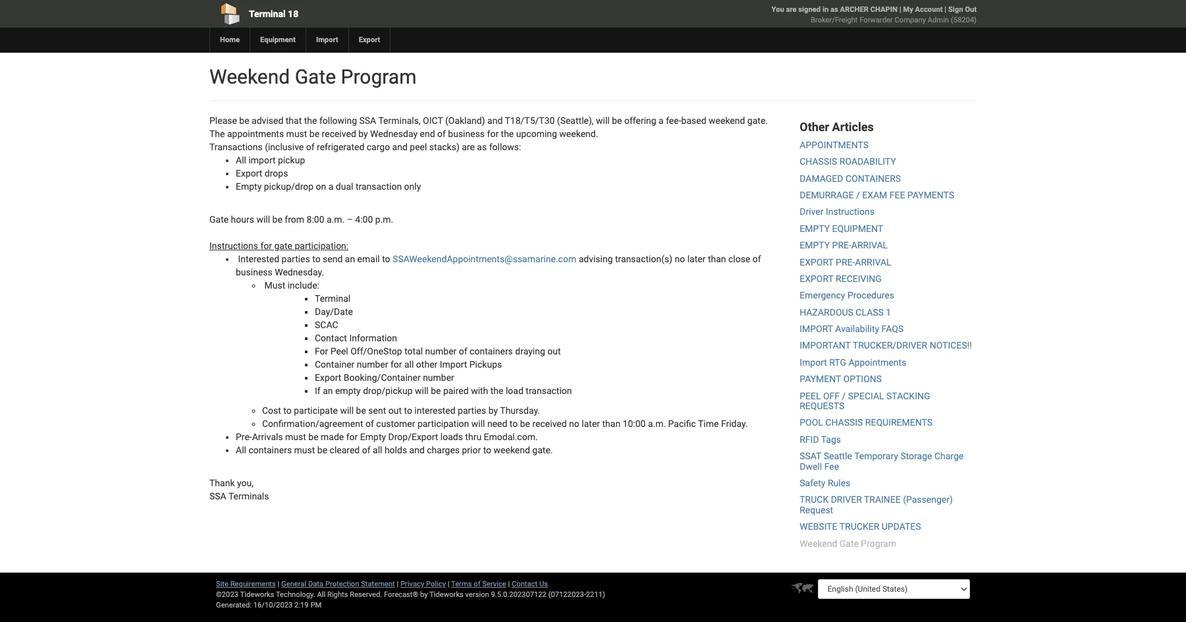 Task type: locate. For each thing, give the bounding box(es) containing it.
1 vertical spatial a
[[329, 181, 334, 192]]

later left 10:00
[[582, 419, 600, 429]]

requests
[[800, 401, 845, 411]]

1 horizontal spatial weekend
[[800, 538, 838, 549]]

p.m.
[[376, 214, 394, 225]]

stacks)
[[430, 142, 460, 152]]

to up "customer"
[[404, 405, 413, 416]]

2 vertical spatial gate
[[840, 538, 859, 549]]

home link
[[210, 28, 250, 53]]

parties down with
[[458, 405, 487, 416]]

trucker/driver
[[853, 340, 928, 351]]

0 vertical spatial later
[[688, 254, 706, 264]]

with
[[471, 386, 489, 396]]

and up the business for
[[488, 115, 503, 126]]

import up weekend gate program on the left of page
[[316, 36, 339, 44]]

truck driver trainee (passenger) request link
[[800, 495, 954, 515]]

program inside other articles appointments chassis roadability damaged containers demurrage / exam fee payments driver instructions empty equipment empty pre-arrival export pre-arrival export receiving emergency procedures hazardous class 1 import availability faqs important trucker/driver notices!! import rtg appointments payment options peel off / special stacking requests pool chassis requirements rfid tags ssat seattle temporary storage charge dwell fee safety rules truck driver trainee (passenger) request website trucker updates weekend gate program
[[862, 538, 897, 549]]

1 horizontal spatial gate
[[295, 65, 336, 88]]

rfid
[[800, 434, 820, 445]]

other
[[800, 120, 830, 134]]

and down "drop/export"
[[410, 445, 425, 455]]

close
[[729, 254, 751, 264]]

1 empty from the top
[[800, 223, 831, 234]]

0 vertical spatial pre-
[[833, 240, 852, 251]]

0 vertical spatial by
[[359, 129, 368, 139]]

of right close
[[753, 254, 762, 264]]

0 vertical spatial gate
[[295, 65, 336, 88]]

1 vertical spatial contact
[[512, 580, 538, 589]]

0 horizontal spatial weekend
[[494, 445, 530, 455]]

import up 'paired'
[[440, 359, 467, 370]]

chapin
[[871, 5, 898, 14]]

1 horizontal spatial ssa
[[359, 115, 376, 126]]

as inside "please be advised that the following ssa terminals, oict (oakland) and t18/t5/t30 (seattle), will be offering a fee-based weekend gate. the appointments must be received by wednesday end of business for the upcoming weekend. transactions (inclusive of refrigerated cargo and peel stacks) are as follows: all import pickup export drops empty pickup/drop on a dual transaction only"
[[477, 142, 487, 152]]

all left holds
[[373, 445, 383, 455]]

transaction
[[356, 181, 402, 192], [526, 386, 572, 396]]

2 horizontal spatial gate
[[840, 538, 859, 549]]

0 vertical spatial instructions
[[826, 207, 875, 217]]

empty inside cost to participate will be sent out to interested parties by thursday. confirmation/agreement of customer participation will need to be received no later than 10:00 a.m. pacific time friday. pre-arrivals must be made for empty drop/export loads thru emodal.com. all containers must be cleared of all holds and charges prior to weekend gate.
[[360, 432, 386, 442]]

an
[[345, 254, 355, 264], [323, 386, 333, 396]]

instructions
[[826, 207, 875, 217], [210, 241, 258, 251]]

0 horizontal spatial gate.
[[533, 445, 553, 455]]

cargo
[[367, 142, 390, 152]]

0 vertical spatial a.m.
[[327, 214, 345, 225]]

0 horizontal spatial no
[[570, 419, 580, 429]]

terminal 18 link
[[210, 0, 518, 28]]

terminal inside "advising transaction(s) no later than close of business wednesday. must include: terminal day/date scac contact information for peel off/onestop total number of containers draying out container number for all other import pickups export booking/container number if an empty drop/pickup will be paired with the load transaction"
[[315, 293, 351, 304]]

0 horizontal spatial import
[[316, 36, 339, 44]]

gate. down emodal.com.
[[533, 445, 553, 455]]

peel
[[800, 391, 822, 401]]

a.m. left –
[[327, 214, 345, 225]]

received inside "please be advised that the following ssa terminals, oict (oakland) and t18/t5/t30 (seattle), will be offering a fee-based weekend gate. the appointments must be received by wednesday end of business for the upcoming weekend. transactions (inclusive of refrigerated cargo and peel stacks) are as follows: all import pickup export drops empty pickup/drop on a dual transaction only"
[[322, 129, 356, 139]]

out inside "advising transaction(s) no later than close of business wednesday. must include: terminal day/date scac contact information for peel off/onestop total number of containers draying out container number for all other import pickups export booking/container number if an empty drop/pickup will be paired with the load transaction"
[[548, 346, 561, 357]]

weekend down "home" link
[[210, 65, 290, 88]]

2 vertical spatial all
[[317, 591, 326, 599]]

later left close
[[688, 254, 706, 264]]

all inside "please be advised that the following ssa terminals, oict (oakland) and t18/t5/t30 (seattle), will be offering a fee-based weekend gate. the appointments must be received by wednesday end of business for the upcoming weekend. transactions (inclusive of refrigerated cargo and peel stacks) are as follows: all import pickup export drops empty pickup/drop on a dual transaction only"
[[236, 155, 246, 165]]

all down the transactions
[[236, 155, 246, 165]]

a right on
[[329, 181, 334, 192]]

be
[[239, 115, 250, 126], [612, 115, 622, 126], [310, 129, 320, 139], [273, 214, 283, 225], [431, 386, 441, 396], [356, 405, 366, 416], [520, 419, 531, 429], [309, 432, 319, 442], [318, 445, 328, 455]]

privacy
[[401, 580, 425, 589]]

instructions down hours
[[210, 241, 258, 251]]

ssaweekendappointments@ssamarine.com link
[[393, 254, 577, 264]]

1 horizontal spatial /
[[857, 190, 861, 200]]

gate left hours
[[210, 214, 229, 225]]

1 horizontal spatial out
[[548, 346, 561, 357]]

1 vertical spatial as
[[477, 142, 487, 152]]

participation:
[[295, 241, 349, 251]]

0 vertical spatial no
[[675, 254, 686, 264]]

1 horizontal spatial a.m.
[[648, 419, 666, 429]]

1 horizontal spatial gate.
[[748, 115, 768, 126]]

to
[[313, 254, 321, 264], [382, 254, 391, 264], [284, 405, 292, 416], [404, 405, 413, 416], [510, 419, 518, 429], [484, 445, 492, 455]]

0 horizontal spatial weekend
[[210, 65, 290, 88]]

transaction up "p.m."
[[356, 181, 402, 192]]

ssa down thank
[[210, 491, 227, 502]]

requirements
[[866, 417, 933, 428]]

program
[[341, 65, 417, 88], [862, 538, 897, 549]]

| up 9.5.0.202307122
[[508, 580, 510, 589]]

faqs
[[882, 324, 904, 334]]

2 horizontal spatial by
[[489, 405, 498, 416]]

1 vertical spatial later
[[582, 419, 600, 429]]

out right draying
[[548, 346, 561, 357]]

the inside "advising transaction(s) no later than close of business wednesday. must include: terminal day/date scac contact information for peel off/onestop total number of containers draying out container number for all other import pickups export booking/container number if an empty drop/pickup will be paired with the load transaction"
[[491, 386, 504, 396]]

in
[[823, 5, 829, 14]]

/ right off
[[843, 391, 846, 401]]

import rtg appointments link
[[800, 357, 907, 368]]

contact down scac
[[315, 333, 347, 343]]

out
[[966, 5, 977, 14]]

0 horizontal spatial gate
[[210, 214, 229, 225]]

the right that
[[304, 115, 317, 126]]

1 horizontal spatial program
[[862, 538, 897, 549]]

containers up pickups at the left bottom
[[470, 346, 513, 357]]

by up need
[[489, 405, 498, 416]]

weekend inside cost to participate will be sent out to interested parties by thursday. confirmation/agreement of customer participation will need to be received no later than 10:00 a.m. pacific time friday. pre-arrivals must be made for empty drop/export loads thru emodal.com. all containers must be cleared of all holds and charges prior to weekend gate.
[[494, 445, 530, 455]]

1 vertical spatial terminal
[[315, 293, 351, 304]]

0 vertical spatial export
[[359, 36, 381, 44]]

by up the cargo on the left of the page
[[359, 129, 368, 139]]

are down the business for
[[462, 142, 475, 152]]

fee
[[825, 461, 840, 472]]

number up the other at the left bottom of page
[[425, 346, 457, 357]]

1 horizontal spatial for
[[346, 432, 358, 442]]

0 vertical spatial received
[[322, 129, 356, 139]]

gate. inside "please be advised that the following ssa terminals, oict (oakland) and t18/t5/t30 (seattle), will be offering a fee-based weekend gate. the appointments must be received by wednesday end of business for the upcoming weekend. transactions (inclusive of refrigerated cargo and peel stacks) are as follows: all import pickup export drops empty pickup/drop on a dual transaction only"
[[748, 115, 768, 126]]

1 vertical spatial an
[[323, 386, 333, 396]]

admin
[[928, 16, 950, 24]]

and inside cost to participate will be sent out to interested parties by thursday. confirmation/agreement of customer participation will need to be received no later than 10:00 a.m. pacific time friday. pre-arrivals must be made for empty drop/export loads thru emodal.com. all containers must be cleared of all holds and charges prior to weekend gate.
[[410, 445, 425, 455]]

by inside "please be advised that the following ssa terminals, oict (oakland) and t18/t5/t30 (seattle), will be offering a fee-based weekend gate. the appointments must be received by wednesday end of business for the upcoming weekend. transactions (inclusive of refrigerated cargo and peel stacks) are as follows: all import pickup export drops empty pickup/drop on a dual transaction only"
[[359, 129, 368, 139]]

out up "customer"
[[389, 405, 402, 416]]

the up the follows:
[[501, 129, 514, 139]]

import inside "advising transaction(s) no later than close of business wednesday. must include: terminal day/date scac contact information for peel off/onestop total number of containers draying out container number for all other import pickups export booking/container number if an empty drop/pickup will be paired with the load transaction"
[[440, 359, 467, 370]]

by inside cost to participate will be sent out to interested parties by thursday. confirmation/agreement of customer participation will need to be received no later than 10:00 a.m. pacific time friday. pre-arrivals must be made for empty drop/export loads thru emodal.com. all containers must be cleared of all holds and charges prior to weekend gate.
[[489, 405, 498, 416]]

demurrage
[[800, 190, 854, 200]]

0 horizontal spatial empty
[[236, 181, 262, 192]]

other
[[416, 359, 438, 370]]

1 vertical spatial /
[[843, 391, 846, 401]]

and
[[488, 115, 503, 126], [393, 142, 408, 152], [410, 445, 425, 455]]

gate inside other articles appointments chassis roadability damaged containers demurrage / exam fee payments driver instructions empty equipment empty pre-arrival export pre-arrival export receiving emergency procedures hazardous class 1 import availability faqs important trucker/driver notices!! import rtg appointments payment options peel off / special stacking requests pool chassis requirements rfid tags ssat seattle temporary storage charge dwell fee safety rules truck driver trainee (passenger) request website trucker updates weekend gate program
[[840, 538, 859, 549]]

1 horizontal spatial later
[[688, 254, 706, 264]]

damaged
[[800, 173, 844, 184]]

paired
[[443, 386, 469, 396]]

all
[[236, 155, 246, 165], [236, 445, 246, 455], [317, 591, 326, 599]]

than left 10:00
[[603, 419, 621, 429]]

arrival
[[852, 240, 888, 251], [856, 257, 892, 267]]

empty equipment link
[[800, 223, 884, 234]]

import inside other articles appointments chassis roadability damaged containers demurrage / exam fee payments driver instructions empty equipment empty pre-arrival export pre-arrival export receiving emergency procedures hazardous class 1 import availability faqs important trucker/driver notices!! import rtg appointments payment options peel off / special stacking requests pool chassis requirements rfid tags ssat seattle temporary storage charge dwell fee safety rules truck driver trainee (passenger) request website trucker updates weekend gate program
[[800, 357, 828, 368]]

–
[[347, 214, 353, 225]]

gate. left other
[[748, 115, 768, 126]]

arrival down the equipment
[[852, 240, 888, 251]]

1 horizontal spatial all
[[405, 359, 414, 370]]

0 horizontal spatial ssa
[[210, 491, 227, 502]]

weekend inside other articles appointments chassis roadability damaged containers demurrage / exam fee payments driver instructions empty equipment empty pre-arrival export pre-arrival export receiving emergency procedures hazardous class 1 import availability faqs important trucker/driver notices!! import rtg appointments payment options peel off / special stacking requests pool chassis requirements rfid tags ssat seattle temporary storage charge dwell fee safety rules truck driver trainee (passenger) request website trucker updates weekend gate program
[[800, 538, 838, 549]]

/
[[857, 190, 861, 200], [843, 391, 846, 401]]

will
[[596, 115, 610, 126], [257, 214, 270, 225], [415, 386, 429, 396], [340, 405, 354, 416], [472, 419, 485, 429]]

than inside "advising transaction(s) no later than close of business wednesday. must include: terminal day/date scac contact information for peel off/onestop total number of containers draying out container number for all other import pickups export booking/container number if an empty drop/pickup will be paired with the load transaction"
[[708, 254, 727, 264]]

received down following
[[322, 129, 356, 139]]

1 vertical spatial received
[[533, 419, 567, 429]]

sign
[[949, 5, 964, 14]]

| left sign
[[945, 5, 947, 14]]

pre- down empty equipment link
[[833, 240, 852, 251]]

1 vertical spatial no
[[570, 419, 580, 429]]

updates
[[882, 521, 922, 532]]

terminal left 18
[[249, 9, 286, 19]]

weekend down emodal.com.
[[494, 445, 530, 455]]

gate down trucker
[[840, 538, 859, 549]]

0 vertical spatial a
[[659, 115, 664, 126]]

export up the "export receiving" link
[[800, 257, 834, 267]]

1 horizontal spatial export
[[315, 372, 342, 383]]

weekend down website on the right bottom
[[800, 538, 838, 549]]

2 horizontal spatial export
[[359, 36, 381, 44]]

0 vertical spatial empty
[[236, 181, 262, 192]]

all down the pre-
[[236, 445, 246, 455]]

as down the business for
[[477, 142, 487, 152]]

for inside "advising transaction(s) no later than close of business wednesday. must include: terminal day/date scac contact information for peel off/onestop total number of containers draying out container number for all other import pickups export booking/container number if an empty drop/pickup will be paired with the load transaction"
[[391, 359, 402, 370]]

driver instructions link
[[800, 207, 875, 217]]

contact inside the site requirements | general data protection statement | privacy policy | terms of service | contact us ©2023 tideworks technology. all rights reserved. forecast® by tideworks version 9.5.0.202307122 (07122023-2211) generated: 16/10/2023 2:19 pm
[[512, 580, 538, 589]]

0 vertical spatial parties
[[282, 254, 310, 264]]

import
[[316, 36, 339, 44], [800, 357, 828, 368], [440, 359, 467, 370]]

1 vertical spatial transaction
[[526, 386, 572, 396]]

1 vertical spatial a.m.
[[648, 419, 666, 429]]

contact up 9.5.0.202307122
[[512, 580, 538, 589]]

instructions up the equipment
[[826, 207, 875, 217]]

weekend
[[210, 65, 290, 88], [800, 538, 838, 549]]

1 vertical spatial weekend
[[800, 538, 838, 549]]

2 vertical spatial the
[[491, 386, 504, 396]]

no right transaction(s)
[[675, 254, 686, 264]]

1 horizontal spatial are
[[787, 5, 797, 14]]

0 horizontal spatial by
[[359, 129, 368, 139]]

weekend right based
[[709, 115, 746, 126]]

0 horizontal spatial export
[[236, 168, 263, 179]]

containers inside "advising transaction(s) no later than close of business wednesday. must include: terminal day/date scac contact information for peel off/onestop total number of containers draying out container number for all other import pickups export booking/container number if an empty drop/pickup will be paired with the load transaction"
[[470, 346, 513, 357]]

of up 'version' at the left bottom of page
[[474, 580, 481, 589]]

export down terminal 18 link
[[359, 36, 381, 44]]

transaction inside "advising transaction(s) no later than close of business wednesday. must include: terminal day/date scac contact information for peel off/onestop total number of containers draying out container number for all other import pickups export booking/container number if an empty drop/pickup will be paired with the load transaction"
[[526, 386, 572, 396]]

policy
[[426, 580, 446, 589]]

stacking
[[887, 391, 931, 401]]

be inside "advising transaction(s) no later than close of business wednesday. must include: terminal day/date scac contact information for peel off/onestop total number of containers draying out container number for all other import pickups export booking/container number if an empty drop/pickup will be paired with the load transaction"
[[431, 386, 441, 396]]

1 vertical spatial export
[[236, 168, 263, 179]]

fee
[[890, 190, 906, 200]]

1 vertical spatial gate.
[[533, 445, 553, 455]]

| left 'general'
[[278, 580, 280, 589]]

16/10/2023
[[254, 601, 293, 610]]

ssa up the cargo on the left of the page
[[359, 115, 376, 126]]

1 horizontal spatial an
[[345, 254, 355, 264]]

0 vertical spatial as
[[831, 5, 839, 14]]

be down made
[[318, 445, 328, 455]]

1 vertical spatial containers
[[249, 445, 292, 455]]

0 vertical spatial weekend
[[210, 65, 290, 88]]

1 vertical spatial out
[[389, 405, 402, 416]]

chassis up tags
[[826, 417, 864, 428]]

gate down import link
[[295, 65, 336, 88]]

2 horizontal spatial import
[[800, 357, 828, 368]]

as inside you are signed in as archer chapin | my account | sign out broker/freight forwarder company admin (58204)
[[831, 5, 839, 14]]

chassis up damaged
[[800, 156, 838, 167]]

(58204)
[[952, 16, 977, 24]]

import up 'payment' on the bottom of the page
[[800, 357, 828, 368]]

1 vertical spatial ssa
[[210, 491, 227, 502]]

export down the container
[[315, 372, 342, 383]]

0 horizontal spatial a.m.
[[327, 214, 345, 225]]

0 horizontal spatial than
[[603, 419, 621, 429]]

1 vertical spatial instructions
[[210, 241, 258, 251]]

2 vertical spatial export
[[315, 372, 342, 383]]

| left the my
[[900, 5, 902, 14]]

0 vertical spatial are
[[787, 5, 797, 14]]

1 vertical spatial than
[[603, 419, 621, 429]]

of down sent
[[366, 419, 374, 429]]

0 vertical spatial all
[[236, 155, 246, 165]]

hazardous class 1 link
[[800, 307, 892, 317]]

0 horizontal spatial are
[[462, 142, 475, 152]]

0 vertical spatial out
[[548, 346, 561, 357]]

1 vertical spatial empty
[[800, 240, 831, 251]]

number down the other at the left bottom of page
[[423, 372, 455, 383]]

a.m. right 10:00
[[648, 419, 666, 429]]

program down website trucker updates link
[[862, 538, 897, 549]]

0 vertical spatial export
[[800, 257, 834, 267]]

of
[[438, 129, 446, 139], [306, 142, 315, 152], [753, 254, 762, 264], [459, 346, 468, 357], [366, 419, 374, 429], [362, 445, 371, 455], [474, 580, 481, 589]]

0 vertical spatial contact
[[315, 333, 347, 343]]

1 horizontal spatial transaction
[[526, 386, 572, 396]]

2 vertical spatial by
[[421, 591, 428, 599]]

by down privacy policy link on the bottom left of the page
[[421, 591, 428, 599]]

terminals,
[[379, 115, 421, 126]]

rtg
[[830, 357, 847, 368]]

from
[[285, 214, 305, 225]]

of right (inclusive
[[306, 142, 315, 152]]

0 horizontal spatial and
[[393, 142, 408, 152]]

©2023 tideworks
[[216, 591, 274, 599]]

0 horizontal spatial containers
[[249, 445, 292, 455]]

chassis roadability link
[[800, 156, 897, 167]]

parties
[[282, 254, 310, 264], [458, 405, 487, 416]]

website
[[800, 521, 838, 532]]

import
[[800, 324, 834, 334]]

gate
[[295, 65, 336, 88], [210, 214, 229, 225], [840, 538, 859, 549]]

options
[[844, 374, 883, 384]]

1 vertical spatial are
[[462, 142, 475, 152]]

0 horizontal spatial out
[[389, 405, 402, 416]]

drops
[[265, 168, 288, 179]]

will up interested
[[415, 386, 429, 396]]

1 vertical spatial empty
[[360, 432, 386, 442]]

received down thursday.
[[533, 419, 567, 429]]

empty down "customer"
[[360, 432, 386, 442]]

for up the interested
[[261, 241, 272, 251]]

the right with
[[491, 386, 504, 396]]

be up interested
[[431, 386, 441, 396]]

general
[[281, 580, 307, 589]]

pacific
[[669, 419, 696, 429]]

1 vertical spatial by
[[489, 405, 498, 416]]

to up emodal.com.
[[510, 419, 518, 429]]

ssaweekendappointments@ssamarine.com
[[393, 254, 577, 264]]

0 horizontal spatial contact
[[315, 333, 347, 343]]

all down total
[[405, 359, 414, 370]]

all inside "advising transaction(s) no later than close of business wednesday. must include: terminal day/date scac contact information for peel off/onestop total number of containers draying out container number for all other import pickups export booking/container number if an empty drop/pickup will be paired with the load transaction"
[[405, 359, 414, 370]]

empty down driver
[[800, 223, 831, 234]]

| up forecast®
[[397, 580, 399, 589]]

as right in
[[831, 5, 839, 14]]

payment options link
[[800, 374, 883, 384]]

to right prior
[[484, 445, 492, 455]]

program down the export link in the top left of the page
[[341, 65, 417, 88]]

1 horizontal spatial empty
[[360, 432, 386, 442]]

sent
[[369, 405, 386, 416]]

0 vertical spatial chassis
[[800, 156, 838, 167]]

you are signed in as archer chapin | my account | sign out broker/freight forwarder company admin (58204)
[[772, 5, 977, 24]]

load
[[506, 386, 524, 396]]

hazardous
[[800, 307, 854, 317]]

are right you
[[787, 5, 797, 14]]

contact us link
[[512, 580, 548, 589]]

0 horizontal spatial an
[[323, 386, 333, 396]]

export
[[800, 257, 834, 267], [800, 273, 834, 284]]

cleared
[[330, 445, 360, 455]]

for inside cost to participate will be sent out to interested parties by thursday. confirmation/agreement of customer participation will need to be received no later than 10:00 a.m. pacific time friday. pre-arrivals must be made for empty drop/export loads thru emodal.com. all containers must be cleared of all holds and charges prior to weekend gate.
[[346, 432, 358, 442]]

2 vertical spatial for
[[346, 432, 358, 442]]

include:
[[288, 280, 320, 291]]

0 vertical spatial must
[[286, 129, 307, 139]]

0 horizontal spatial as
[[477, 142, 487, 152]]

a left fee- at the right of the page
[[659, 115, 664, 126]]

parties up wednesday.
[[282, 254, 310, 264]]

to right email
[[382, 254, 391, 264]]

containers down arrivals
[[249, 445, 292, 455]]

all up pm
[[317, 591, 326, 599]]

all inside cost to participate will be sent out to interested parties by thursday. confirmation/agreement of customer participation will need to be received no later than 10:00 a.m. pacific time friday. pre-arrivals must be made for empty drop/export loads thru emodal.com. all containers must be cleared of all holds and charges prior to weekend gate.
[[236, 445, 246, 455]]

scac
[[315, 320, 338, 330]]

later inside "advising transaction(s) no later than close of business wednesday. must include: terminal day/date scac contact information for peel off/onestop total number of containers draying out container number for all other import pickups export booking/container number if an empty drop/pickup will be paired with the load transaction"
[[688, 254, 706, 264]]

empty down empty equipment link
[[800, 240, 831, 251]]

0 vertical spatial empty
[[800, 223, 831, 234]]

and down wednesday
[[393, 142, 408, 152]]

rfid tags link
[[800, 434, 842, 445]]

are inside "please be advised that the following ssa terminals, oict (oakland) and t18/t5/t30 (seattle), will be offering a fee-based weekend gate. the appointments must be received by wednesday end of business for the upcoming weekend. transactions (inclusive of refrigerated cargo and peel stacks) are as follows: all import pickup export drops empty pickup/drop on a dual transaction only"
[[462, 142, 475, 152]]

empty
[[335, 386, 361, 396]]

8:00
[[307, 214, 325, 225]]

confirmation/agreement
[[262, 419, 364, 429]]

export up emergency
[[800, 273, 834, 284]]

1 vertical spatial for
[[391, 359, 402, 370]]

arrival up receiving
[[856, 257, 892, 267]]

1 horizontal spatial than
[[708, 254, 727, 264]]

export down import
[[236, 168, 263, 179]]

roadability
[[840, 156, 897, 167]]

parties inside cost to participate will be sent out to interested parties by thursday. confirmation/agreement of customer participation will need to be received no later than 10:00 a.m. pacific time friday. pre-arrivals must be made for empty drop/export loads thru emodal.com. all containers must be cleared of all holds and charges prior to weekend gate.
[[458, 405, 487, 416]]

1 horizontal spatial containers
[[470, 346, 513, 357]]

1 horizontal spatial and
[[410, 445, 425, 455]]

signed
[[799, 5, 821, 14]]

by
[[359, 129, 368, 139], [489, 405, 498, 416], [421, 591, 428, 599]]

1 vertical spatial export
[[800, 273, 834, 284]]



Task type: describe. For each thing, give the bounding box(es) containing it.
must inside "please be advised that the following ssa terminals, oict (oakland) and t18/t5/t30 (seattle), will be offering a fee-based weekend gate. the appointments must be received by wednesday end of business for the upcoming weekend. transactions (inclusive of refrigerated cargo and peel stacks) are as follows: all import pickup export drops empty pickup/drop on a dual transaction only"
[[286, 129, 307, 139]]

(passenger)
[[904, 495, 954, 505]]

other articles appointments chassis roadability damaged containers demurrage / exam fee payments driver instructions empty equipment empty pre-arrival export pre-arrival export receiving emergency procedures hazardous class 1 import availability faqs important trucker/driver notices!! import rtg appointments payment options peel off / special stacking requests pool chassis requirements rfid tags ssat seattle temporary storage charge dwell fee safety rules truck driver trainee (passenger) request website trucker updates weekend gate program
[[800, 120, 973, 549]]

0 vertical spatial /
[[857, 190, 861, 200]]

will right hours
[[257, 214, 270, 225]]

reserved.
[[350, 591, 382, 599]]

terms
[[451, 580, 472, 589]]

peel
[[410, 142, 427, 152]]

contact inside "advising transaction(s) no later than close of business wednesday. must include: terminal day/date scac contact information for peel off/onestop total number of containers draying out container number for all other import pickups export booking/container number if an empty drop/pickup will be paired with the load transaction"
[[315, 333, 347, 343]]

version
[[466, 591, 490, 599]]

of up stacks)
[[438, 129, 446, 139]]

an inside "advising transaction(s) no later than close of business wednesday. must include: terminal day/date scac contact information for peel off/onestop total number of containers draying out container number for all other import pickups export booking/container number if an empty drop/pickup will be paired with the load transaction"
[[323, 386, 333, 396]]

be down thursday.
[[520, 419, 531, 429]]

by inside the site requirements | general data protection statement | privacy policy | terms of service | contact us ©2023 tideworks technology. all rights reserved. forecast® by tideworks version 9.5.0.202307122 (07122023-2211) generated: 16/10/2023 2:19 pm
[[421, 591, 428, 599]]

1 vertical spatial must
[[285, 432, 306, 442]]

received inside cost to participate will be sent out to interested parties by thursday. confirmation/agreement of customer participation will need to be received no later than 10:00 a.m. pacific time friday. pre-arrivals must be made for empty drop/export loads thru emodal.com. all containers must be cleared of all holds and charges prior to weekend gate.
[[533, 419, 567, 429]]

only
[[404, 181, 421, 192]]

be left offering
[[612, 115, 622, 126]]

ssat seattle temporary storage charge dwell fee link
[[800, 451, 964, 472]]

be left sent
[[356, 405, 366, 416]]

transaction inside "please be advised that the following ssa terminals, oict (oakland) and t18/t5/t30 (seattle), will be offering a fee-based weekend gate. the appointments must be received by wednesday end of business for the upcoming weekend. transactions (inclusive of refrigerated cargo and peel stacks) are as follows: all import pickup export drops empty pickup/drop on a dual transaction only"
[[356, 181, 402, 192]]

1 export from the top
[[800, 257, 834, 267]]

0 horizontal spatial /
[[843, 391, 846, 401]]

interested
[[415, 405, 456, 416]]

technology.
[[276, 591, 315, 599]]

0 vertical spatial for
[[261, 241, 272, 251]]

privacy policy link
[[401, 580, 446, 589]]

weekend inside "please be advised that the following ssa terminals, oict (oakland) and t18/t5/t30 (seattle), will be offering a fee-based weekend gate. the appointments must be received by wednesday end of business for the upcoming weekend. transactions (inclusive of refrigerated cargo and peel stacks) are as follows: all import pickup export drops empty pickup/drop on a dual transaction only"
[[709, 115, 746, 126]]

1 vertical spatial gate
[[210, 214, 229, 225]]

export pre-arrival link
[[800, 257, 892, 267]]

must
[[265, 280, 286, 291]]

dwell
[[800, 461, 823, 472]]

instructions inside other articles appointments chassis roadability damaged containers demurrage / exam fee payments driver instructions empty equipment empty pre-arrival export pre-arrival export receiving emergency procedures hazardous class 1 import availability faqs important trucker/driver notices!! import rtg appointments payment options peel off / special stacking requests pool chassis requirements rfid tags ssat seattle temporary storage charge dwell fee safety rules truck driver trainee (passenger) request website trucker updates weekend gate program
[[826, 207, 875, 217]]

fee-
[[666, 115, 682, 126]]

1 vertical spatial number
[[357, 359, 389, 370]]

of inside the site requirements | general data protection statement | privacy policy | terms of service | contact us ©2023 tideworks technology. all rights reserved. forecast® by tideworks version 9.5.0.202307122 (07122023-2211) generated: 16/10/2023 2:19 pm
[[474, 580, 481, 589]]

articles
[[833, 120, 874, 134]]

off/onestop
[[351, 346, 402, 357]]

1 vertical spatial pre-
[[836, 257, 856, 267]]

containers inside cost to participate will be sent out to interested parties by thursday. confirmation/agreement of customer participation will need to be received no later than 10:00 a.m. pacific time friday. pre-arrivals must be made for empty drop/export loads thru emodal.com. all containers must be cleared of all holds and charges prior to weekend gate.
[[249, 445, 292, 455]]

1 vertical spatial chassis
[[826, 417, 864, 428]]

upcoming
[[517, 129, 557, 139]]

containers
[[846, 173, 902, 184]]

a.m. inside cost to participate will be sent out to interested parties by thursday. confirmation/agreement of customer participation will need to be received no later than 10:00 a.m. pacific time friday. pre-arrivals must be made for empty drop/export loads thru emodal.com. all containers must be cleared of all holds and charges prior to weekend gate.
[[648, 419, 666, 429]]

rights
[[328, 591, 348, 599]]

2:19
[[295, 601, 309, 610]]

wednesday
[[370, 129, 418, 139]]

will up thru
[[472, 419, 485, 429]]

my account link
[[904, 5, 943, 14]]

transactions
[[210, 142, 263, 152]]

1 vertical spatial the
[[501, 129, 514, 139]]

temporary
[[855, 451, 899, 461]]

dual
[[336, 181, 354, 192]]

if
[[315, 386, 321, 396]]

send
[[323, 254, 343, 264]]

2 vertical spatial number
[[423, 372, 455, 383]]

broker/freight
[[811, 16, 858, 24]]

2 empty from the top
[[800, 240, 831, 251]]

on
[[316, 181, 326, 192]]

2 vertical spatial must
[[294, 445, 315, 455]]

need
[[488, 419, 508, 429]]

equipment
[[260, 36, 296, 44]]

tideworks
[[430, 591, 464, 599]]

import availability faqs link
[[800, 324, 904, 334]]

hours
[[231, 214, 254, 225]]

seattle
[[824, 451, 853, 461]]

equipment
[[833, 223, 884, 234]]

18
[[288, 9, 299, 19]]

2 horizontal spatial and
[[488, 115, 503, 126]]

later inside cost to participate will be sent out to interested parties by thursday. confirmation/agreement of customer participation will need to be received no later than 10:00 a.m. pacific time friday. pre-arrivals must be made for empty drop/export loads thru emodal.com. all containers must be cleared of all holds and charges prior to weekend gate.
[[582, 419, 600, 429]]

oict
[[423, 115, 443, 126]]

0 vertical spatial the
[[304, 115, 317, 126]]

equipment link
[[250, 28, 306, 53]]

requirements
[[230, 580, 276, 589]]

receiving
[[836, 273, 882, 284]]

of right cleared
[[362, 445, 371, 455]]

email
[[358, 254, 380, 264]]

be up appointments
[[239, 115, 250, 126]]

pm
[[311, 601, 322, 610]]

customer
[[377, 419, 415, 429]]

are inside you are signed in as archer chapin | my account | sign out broker/freight forwarder company admin (58204)
[[787, 5, 797, 14]]

data
[[308, 580, 324, 589]]

procedures
[[848, 290, 895, 301]]

you
[[772, 5, 785, 14]]

important
[[800, 340, 851, 351]]

out inside cost to participate will be sent out to interested parties by thursday. confirmation/agreement of customer participation will need to be received no later than 10:00 a.m. pacific time friday. pre-arrivals must be made for empty drop/export loads thru emodal.com. all containers must be cleared of all holds and charges prior to weekend gate.
[[389, 405, 402, 416]]

0 horizontal spatial parties
[[282, 254, 310, 264]]

forwarder
[[860, 16, 894, 24]]

0 vertical spatial number
[[425, 346, 457, 357]]

than inside cost to participate will be sent out to interested parties by thursday. confirmation/agreement of customer participation will need to be received no later than 10:00 a.m. pacific time friday. pre-arrivals must be made for empty drop/export loads thru emodal.com. all containers must be cleared of all holds and charges prior to weekend gate.
[[603, 419, 621, 429]]

be down following
[[310, 129, 320, 139]]

1 vertical spatial arrival
[[856, 257, 892, 267]]

advising
[[579, 254, 613, 264]]

interested
[[238, 254, 280, 264]]

drop/export
[[389, 432, 438, 442]]

terminal inside terminal 18 link
[[249, 9, 286, 19]]

will inside "please be advised that the following ssa terminals, oict (oakland) and t18/t5/t30 (seattle), will be offering a fee-based weekend gate. the appointments must be received by wednesday end of business for the upcoming weekend. transactions (inclusive of refrigerated cargo and peel stacks) are as follows: all import pickup export drops empty pickup/drop on a dual transaction only"
[[596, 115, 610, 126]]

be down confirmation/agreement
[[309, 432, 319, 442]]

payment
[[800, 374, 842, 384]]

general data protection statement link
[[281, 580, 395, 589]]

off
[[824, 391, 840, 401]]

safety rules link
[[800, 478, 851, 488]]

company
[[895, 16, 927, 24]]

will inside "advising transaction(s) no later than close of business wednesday. must include: terminal day/date scac contact information for peel off/onestop total number of containers draying out container number for all other import pickups export booking/container number if an empty drop/pickup will be paired with the load transaction"
[[415, 386, 429, 396]]

ssa inside "please be advised that the following ssa terminals, oict (oakland) and t18/t5/t30 (seattle), will be offering a fee-based weekend gate. the appointments must be received by wednesday end of business for the upcoming weekend. transactions (inclusive of refrigerated cargo and peel stacks) are as follows: all import pickup export drops empty pickup/drop on a dual transaction only"
[[359, 115, 376, 126]]

2211)
[[586, 591, 606, 599]]

terms of service link
[[451, 580, 507, 589]]

made
[[321, 432, 344, 442]]

of up 'paired'
[[459, 346, 468, 357]]

to down participation:
[[313, 254, 321, 264]]

site requirements link
[[216, 580, 276, 589]]

no inside "advising transaction(s) no later than close of business wednesday. must include: terminal day/date scac contact information for peel off/onestop total number of containers draying out container number for all other import pickups export booking/container number if an empty drop/pickup will be paired with the load transaction"
[[675, 254, 686, 264]]

be left the from
[[273, 214, 283, 225]]

0 vertical spatial arrival
[[852, 240, 888, 251]]

time
[[699, 419, 719, 429]]

0 horizontal spatial a
[[329, 181, 334, 192]]

participate
[[294, 405, 338, 416]]

0 vertical spatial an
[[345, 254, 355, 264]]

0 horizontal spatial instructions
[[210, 241, 258, 251]]

will down empty
[[340, 405, 354, 416]]

statement
[[361, 580, 395, 589]]

1 horizontal spatial a
[[659, 115, 664, 126]]

weekend gate program
[[210, 65, 417, 88]]

special
[[849, 391, 885, 401]]

following
[[320, 115, 357, 126]]

exam
[[863, 190, 888, 200]]

important trucker/driver notices!! link
[[800, 340, 973, 351]]

ssa inside thank you, ssa terminals
[[210, 491, 227, 502]]

weekend.
[[560, 129, 599, 139]]

truck
[[800, 495, 829, 505]]

to right cost
[[284, 405, 292, 416]]

export inside "advising transaction(s) no later than close of business wednesday. must include: terminal day/date scac contact information for peel off/onestop total number of containers draying out container number for all other import pickups export booking/container number if an empty drop/pickup will be paired with the load transaction"
[[315, 372, 342, 383]]

emodal.com.
[[484, 432, 538, 442]]

account
[[916, 5, 943, 14]]

all inside cost to participate will be sent out to interested parties by thursday. confirmation/agreement of customer participation will need to be received no later than 10:00 a.m. pacific time friday. pre-arrivals must be made for empty drop/export loads thru emodal.com. all containers must be cleared of all holds and charges prior to weekend gate.
[[373, 445, 383, 455]]

0 vertical spatial program
[[341, 65, 417, 88]]

import
[[249, 155, 276, 165]]

export inside "please be advised that the following ssa terminals, oict (oakland) and t18/t5/t30 (seattle), will be offering a fee-based weekend gate. the appointments must be received by wednesday end of business for the upcoming weekend. transactions (inclusive of refrigerated cargo and peel stacks) are as follows: all import pickup export drops empty pickup/drop on a dual transaction only"
[[236, 168, 263, 179]]

all inside the site requirements | general data protection statement | privacy policy | terms of service | contact us ©2023 tideworks technology. all rights reserved. forecast® by tideworks version 9.5.0.202307122 (07122023-2211) generated: 16/10/2023 2:19 pm
[[317, 591, 326, 599]]

thru
[[466, 432, 482, 442]]

driver
[[832, 495, 863, 505]]

no inside cost to participate will be sent out to interested parties by thursday. confirmation/agreement of customer participation will need to be received no later than 10:00 a.m. pacific time friday. pre-arrivals must be made for empty drop/export loads thru emodal.com. all containers must be cleared of all holds and charges prior to weekend gate.
[[570, 419, 580, 429]]

| up tideworks
[[448, 580, 450, 589]]

ssat
[[800, 451, 822, 461]]

empty inside "please be advised that the following ssa terminals, oict (oakland) and t18/t5/t30 (seattle), will be offering a fee-based weekend gate. the appointments must be received by wednesday end of business for the upcoming weekend. transactions (inclusive of refrigerated cargo and peel stacks) are as follows: all import pickup export drops empty pickup/drop on a dual transaction only"
[[236, 181, 262, 192]]

advised
[[252, 115, 284, 126]]

9.5.0.202307122
[[491, 591, 547, 599]]

trucker
[[840, 521, 880, 532]]

gate. inside cost to participate will be sent out to interested parties by thursday. confirmation/agreement of customer participation will need to be received no later than 10:00 a.m. pacific time friday. pre-arrivals must be made for empty drop/export loads thru emodal.com. all containers must be cleared of all holds and charges prior to weekend gate.
[[533, 445, 553, 455]]

arrivals
[[252, 432, 283, 442]]

site requirements | general data protection statement | privacy policy | terms of service | contact us ©2023 tideworks technology. all rights reserved. forecast® by tideworks version 9.5.0.202307122 (07122023-2211) generated: 16/10/2023 2:19 pm
[[216, 580, 606, 610]]

2 export from the top
[[800, 273, 834, 284]]



Task type: vqa. For each thing, say whether or not it's contained in the screenshot.
rightmost as
yes



